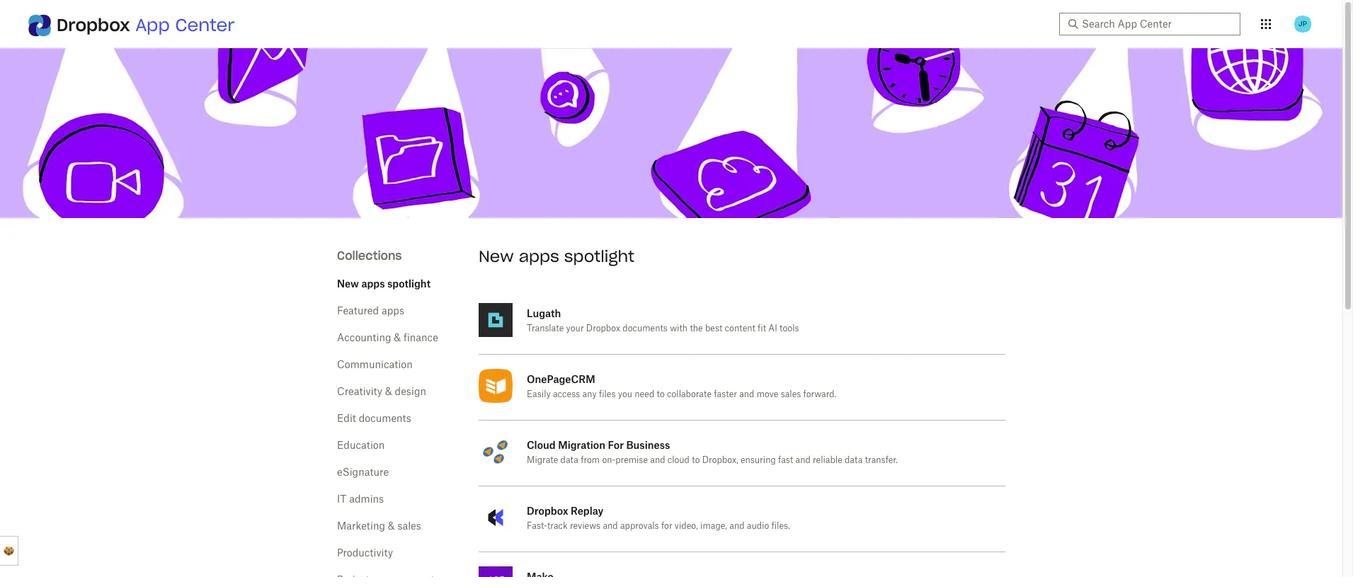 Task type: vqa. For each thing, say whether or not it's contained in the screenshot.
Easily
yes



Task type: describe. For each thing, give the bounding box(es) containing it.
dropbox replay fast-track reviews and approvals for video, image, and audio files.
[[527, 505, 790, 531]]

it admins link
[[337, 495, 384, 505]]

lugath
[[527, 307, 561, 319]]

cloud migration for business migrate data from on-premise and cloud to dropbox, ensuring fast and reliable data transfer.
[[527, 439, 898, 465]]

your
[[566, 324, 584, 333]]

& for finance
[[394, 334, 401, 344]]

apps for featured apps link
[[382, 307, 404, 317]]

collaborate
[[667, 390, 712, 399]]

edit documents
[[337, 414, 411, 424]]

onepagecrm easily access any files you need to collaborate faster and move sales forward.
[[527, 373, 837, 399]]

finance
[[404, 334, 438, 344]]

fit
[[758, 324, 766, 333]]

productivity link
[[337, 549, 393, 559]]

admins
[[349, 495, 384, 505]]

new apps spotlight link
[[337, 278, 431, 290]]

access
[[553, 390, 580, 399]]

move
[[757, 390, 779, 399]]

for
[[662, 522, 673, 531]]

cloud
[[668, 456, 690, 465]]

dropbox,
[[702, 456, 739, 465]]

marketing & sales
[[337, 522, 421, 532]]

fast
[[778, 456, 794, 465]]

dropbox for dropbox
[[57, 14, 130, 36]]

marketing
[[337, 522, 385, 532]]

migration
[[558, 439, 606, 451]]

migrate
[[527, 456, 558, 465]]

jp button
[[1292, 13, 1315, 35]]

design
[[395, 387, 426, 397]]

track
[[547, 522, 568, 531]]

education
[[337, 441, 385, 451]]

and left audio
[[730, 522, 745, 531]]

easily
[[527, 390, 551, 399]]

edit
[[337, 414, 356, 424]]

best
[[705, 324, 723, 333]]

need
[[635, 390, 655, 399]]

forward.
[[804, 390, 837, 399]]

files
[[599, 390, 616, 399]]

accounting & finance
[[337, 334, 438, 344]]

documents inside the lugath translate your dropbox documents with the best content fit ai tools
[[623, 324, 668, 333]]

0 vertical spatial spotlight
[[564, 246, 635, 266]]

featured
[[337, 307, 379, 317]]

business
[[626, 439, 670, 451]]

0 vertical spatial new apps spotlight
[[479, 246, 635, 266]]

& for design
[[385, 387, 392, 397]]

2 data from the left
[[845, 456, 863, 465]]

to inside "cloud migration for business migrate data from on-premise and cloud to dropbox, ensuring fast and reliable data transfer."
[[692, 456, 700, 465]]

onepagecrm
[[527, 373, 595, 385]]

reliable
[[813, 456, 843, 465]]

dropbox for dropbox replay
[[527, 505, 568, 517]]

and down business
[[650, 456, 666, 465]]

featured apps link
[[337, 307, 404, 317]]

the
[[690, 324, 703, 333]]

communication
[[337, 361, 413, 370]]

on-
[[602, 456, 616, 465]]

and right fast
[[796, 456, 811, 465]]

replay
[[571, 505, 604, 517]]



Task type: locate. For each thing, give the bounding box(es) containing it.
& for sales
[[388, 522, 395, 532]]

dropbox
[[57, 14, 130, 36], [586, 324, 621, 333], [527, 505, 568, 517]]

dropbox inside the lugath translate your dropbox documents with the best content fit ai tools
[[586, 324, 621, 333]]

center
[[175, 14, 235, 36]]

dropbox up track
[[527, 505, 568, 517]]

for
[[608, 439, 624, 451]]

& right marketing
[[388, 522, 395, 532]]

0 vertical spatial &
[[394, 334, 401, 344]]

creativity & design
[[337, 387, 426, 397]]

0 vertical spatial apps
[[519, 246, 559, 266]]

documents left with
[[623, 324, 668, 333]]

files.
[[772, 522, 790, 531]]

any
[[583, 390, 597, 399]]

0 horizontal spatial spotlight
[[387, 278, 431, 290]]

translate
[[527, 324, 564, 333]]

1 vertical spatial spotlight
[[387, 278, 431, 290]]

sales right marketing
[[398, 522, 421, 532]]

1 vertical spatial to
[[692, 456, 700, 465]]

creativity
[[337, 387, 383, 397]]

0 vertical spatial to
[[657, 390, 665, 399]]

2 vertical spatial dropbox
[[527, 505, 568, 517]]

1 horizontal spatial to
[[692, 456, 700, 465]]

1 horizontal spatial documents
[[623, 324, 668, 333]]

productivity
[[337, 549, 393, 559]]

premise
[[616, 456, 648, 465]]

and right reviews
[[603, 522, 618, 531]]

data
[[561, 456, 579, 465], [845, 456, 863, 465]]

fast-
[[527, 522, 547, 531]]

edit documents link
[[337, 414, 411, 424]]

0 horizontal spatial documents
[[359, 414, 411, 424]]

new
[[479, 246, 514, 266], [337, 278, 359, 290]]

1 horizontal spatial sales
[[781, 390, 801, 399]]

you
[[618, 390, 633, 399]]

apps up featured apps link
[[362, 278, 385, 290]]

it admins
[[337, 495, 384, 505]]

new apps spotlight
[[479, 246, 635, 266], [337, 278, 431, 290]]

transfer.
[[865, 456, 898, 465]]

1 horizontal spatial new
[[479, 246, 514, 266]]

1 horizontal spatial data
[[845, 456, 863, 465]]

from
[[581, 456, 600, 465]]

content
[[725, 324, 756, 333]]

communication link
[[337, 361, 413, 370]]

sales inside onepagecrm easily access any files you need to collaborate faster and move sales forward.
[[781, 390, 801, 399]]

2 vertical spatial apps
[[382, 307, 404, 317]]

& left design
[[385, 387, 392, 397]]

Search App Center text field
[[1082, 16, 1232, 32]]

1 vertical spatial apps
[[362, 278, 385, 290]]

0 horizontal spatial new apps spotlight
[[337, 278, 431, 290]]

dropbox app center
[[57, 14, 235, 36]]

to
[[657, 390, 665, 399], [692, 456, 700, 465]]

0 horizontal spatial data
[[561, 456, 579, 465]]

1 data from the left
[[561, 456, 579, 465]]

collections
[[337, 249, 402, 263]]

1 horizontal spatial spotlight
[[564, 246, 635, 266]]

dropbox left app
[[57, 14, 130, 36]]

tools
[[780, 324, 799, 333]]

2 horizontal spatial dropbox
[[586, 324, 621, 333]]

1 vertical spatial &
[[385, 387, 392, 397]]

approvals
[[620, 522, 659, 531]]

lugath translate your dropbox documents with the best content fit ai tools
[[527, 307, 799, 333]]

data down the "migration"
[[561, 456, 579, 465]]

1 horizontal spatial dropbox
[[527, 505, 568, 517]]

&
[[394, 334, 401, 344], [385, 387, 392, 397], [388, 522, 395, 532]]

data right reliable
[[845, 456, 863, 465]]

with
[[670, 324, 688, 333]]

0 vertical spatial sales
[[781, 390, 801, 399]]

new apps spotlight up featured apps link
[[337, 278, 431, 290]]

accounting
[[337, 334, 391, 344]]

sales
[[781, 390, 801, 399], [398, 522, 421, 532]]

documents down creativity & design link
[[359, 414, 411, 424]]

apps for new apps spotlight link at the left of the page
[[362, 278, 385, 290]]

dropbox right your
[[586, 324, 621, 333]]

0 horizontal spatial new
[[337, 278, 359, 290]]

& left finance
[[394, 334, 401, 344]]

to right the cloud
[[692, 456, 700, 465]]

faster
[[714, 390, 737, 399]]

education link
[[337, 441, 385, 451]]

apps up the accounting & finance on the left bottom
[[382, 307, 404, 317]]

1 vertical spatial documents
[[359, 414, 411, 424]]

0 horizontal spatial dropbox
[[57, 14, 130, 36]]

and left the move
[[740, 390, 755, 399]]

and inside onepagecrm easily access any files you need to collaborate faster and move sales forward.
[[740, 390, 755, 399]]

sales right the move
[[781, 390, 801, 399]]

0 vertical spatial dropbox
[[57, 14, 130, 36]]

apps up lugath
[[519, 246, 559, 266]]

dropbox inside 'dropbox replay fast-track reviews and approvals for video, image, and audio files.'
[[527, 505, 568, 517]]

featured apps
[[337, 307, 404, 317]]

jp
[[1299, 19, 1308, 28]]

new apps spotlight up lugath
[[479, 246, 635, 266]]

to inside onepagecrm easily access any files you need to collaborate faster and move sales forward.
[[657, 390, 665, 399]]

documents
[[623, 324, 668, 333], [359, 414, 411, 424]]

2 vertical spatial &
[[388, 522, 395, 532]]

ai
[[769, 324, 778, 333]]

ensuring
[[741, 456, 776, 465]]

image,
[[701, 522, 727, 531]]

spotlight
[[564, 246, 635, 266], [387, 278, 431, 290]]

video,
[[675, 522, 698, 531]]

1 vertical spatial sales
[[398, 522, 421, 532]]

1 horizontal spatial new apps spotlight
[[479, 246, 635, 266]]

0 vertical spatial new
[[479, 246, 514, 266]]

1 vertical spatial new apps spotlight
[[337, 278, 431, 290]]

creativity & design link
[[337, 387, 426, 397]]

0 vertical spatial documents
[[623, 324, 668, 333]]

reviews
[[570, 522, 601, 531]]

0 horizontal spatial sales
[[398, 522, 421, 532]]

1 vertical spatial dropbox
[[586, 324, 621, 333]]

1 vertical spatial new
[[337, 278, 359, 290]]

to right the need
[[657, 390, 665, 399]]

and
[[740, 390, 755, 399], [650, 456, 666, 465], [796, 456, 811, 465], [603, 522, 618, 531], [730, 522, 745, 531]]

esignature link
[[337, 468, 389, 478]]

0 horizontal spatial to
[[657, 390, 665, 399]]

marketing & sales link
[[337, 522, 421, 532]]

accounting & finance link
[[337, 334, 438, 344]]

esignature
[[337, 468, 389, 478]]

app
[[135, 14, 170, 36]]

audio
[[747, 522, 769, 531]]

cloud
[[527, 439, 556, 451]]

apps
[[519, 246, 559, 266], [362, 278, 385, 290], [382, 307, 404, 317]]

it
[[337, 495, 347, 505]]



